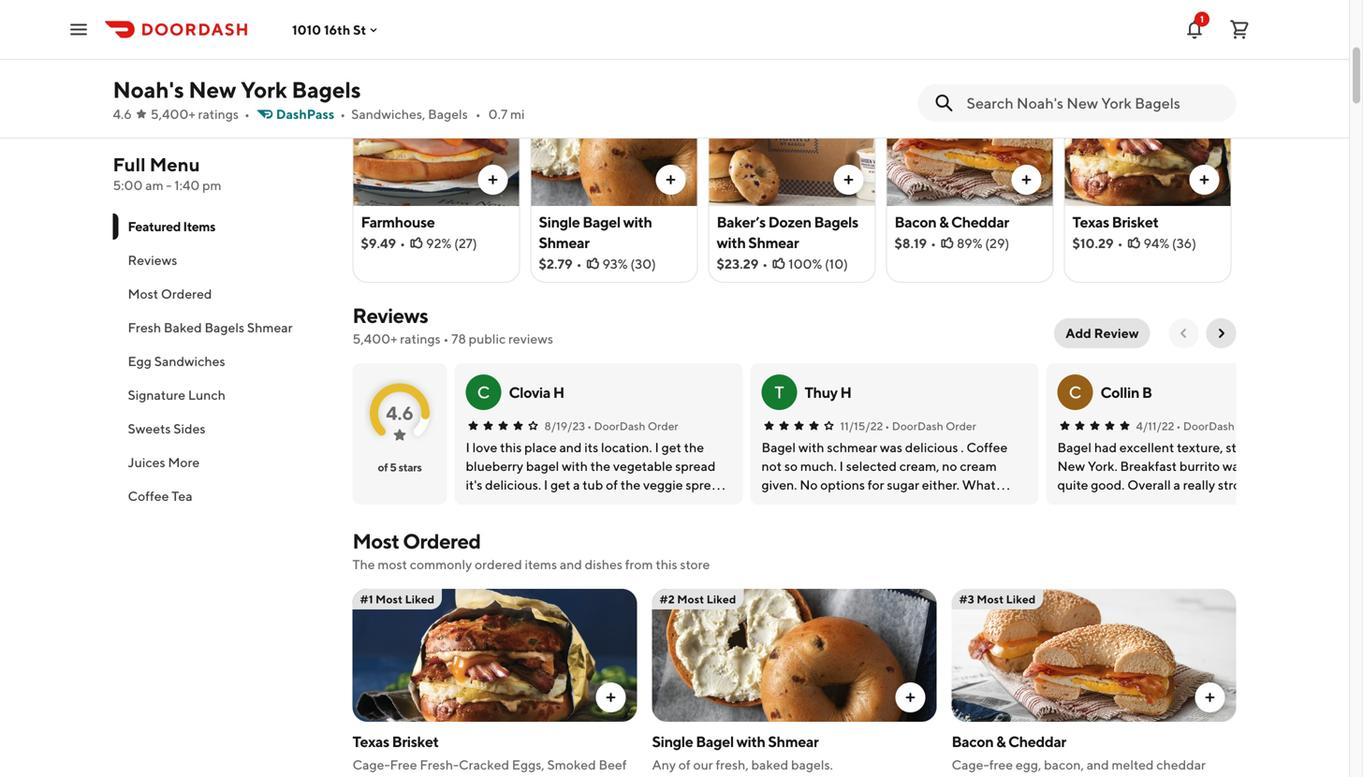 Task type: describe. For each thing, give the bounding box(es) containing it.
most ordered the most commonly ordered items and dishes from this store
[[353, 529, 710, 572]]

0 vertical spatial #3 most liked
[[894, 52, 970, 66]]

on
[[611, 776, 626, 777]]

add item to cart image for bacon & cheddar
[[1019, 172, 1034, 187]]

sandwiches
[[154, 353, 225, 369]]

(36)
[[1172, 236, 1197, 251]]

4/11/22
[[1136, 420, 1175, 433]]

reviews
[[508, 331, 553, 346]]

• right 8/19/23
[[587, 420, 592, 433]]

fresh,
[[716, 757, 749, 773]]

egg
[[128, 353, 152, 369]]

5:00
[[113, 177, 143, 193]]

$23.29
[[717, 256, 759, 272]]

1
[[1200, 14, 1204, 24]]

of 5 stars
[[378, 461, 422, 474]]

thuy h
[[805, 383, 852, 401]]

signature lunch button
[[113, 378, 330, 412]]

& for bacon & cheddar cage-free egg, bacon, and melted cheddar cheese.
[[996, 733, 1006, 751]]

doordash for collin b
[[1184, 420, 1235, 433]]

0 horizontal spatial featured
[[128, 219, 181, 234]]

juices more button
[[113, 446, 330, 479]]

-
[[166, 177, 172, 193]]

notification bell image
[[1184, 18, 1206, 41]]

featured items heading
[[353, 11, 510, 41]]

order for clovia h
[[648, 420, 679, 433]]

sweets sides button
[[113, 412, 330, 446]]

order for collin b
[[1237, 420, 1268, 433]]

0 horizontal spatial items
[[183, 219, 215, 234]]

(27)
[[454, 236, 477, 251]]

thuy
[[805, 383, 838, 401]]

items
[[525, 557, 557, 572]]

• left 0.7 at the left top of the page
[[475, 106, 481, 122]]

bacon for bacon & cheddar
[[895, 213, 937, 231]]

1 vertical spatial #1
[[360, 593, 373, 606]]

1010 16th st button
[[292, 22, 381, 37]]

94% (36)
[[1144, 236, 1197, 251]]

• doordash order for collin b
[[1177, 420, 1268, 433]]

single bagel with shmear
[[539, 213, 652, 251]]

clovia h
[[509, 383, 564, 401]]

c for clovia h
[[477, 382, 490, 402]]

94%
[[1144, 236, 1170, 251]]

1 horizontal spatial #2 most liked
[[660, 593, 736, 606]]

of inside single bagel with shmear any of our fresh, baked bagels.
[[679, 757, 691, 773]]

texas brisket
[[1073, 213, 1159, 231]]

89%
[[957, 236, 983, 251]]

add
[[1066, 325, 1092, 341]]

bacon for bacon & cheddar cage-free egg, bacon, and melted cheddar cheese.
[[952, 733, 994, 751]]

92%
[[426, 236, 452, 251]]

ordered
[[475, 557, 522, 572]]

melted
[[1112, 757, 1154, 773]]

doordash for thuy h
[[892, 420, 944, 433]]

1 vertical spatial texas brisket image
[[353, 589, 637, 722]]

0.7
[[488, 106, 508, 122]]

t
[[775, 382, 784, 402]]

11/15/22
[[840, 420, 883, 433]]

add item to cart image for texas brisket
[[604, 690, 619, 705]]

89% (29)
[[957, 236, 1010, 251]]

0 horizontal spatial #2
[[538, 52, 553, 66]]

from
[[625, 557, 653, 572]]

0 vertical spatial bacon & cheddar image
[[887, 49, 1053, 206]]

public
[[469, 331, 506, 346]]

5,400+ ratings •
[[151, 106, 250, 122]]

baked
[[751, 757, 789, 773]]

reviews button
[[113, 243, 330, 277]]

1 horizontal spatial #3
[[959, 593, 975, 606]]

(10)
[[825, 256, 848, 272]]

signature
[[128, 387, 186, 403]]

• inside reviews 5,400+ ratings • 78 public reviews
[[443, 331, 449, 346]]

16th
[[324, 22, 350, 37]]

baker's
[[717, 213, 766, 231]]

cheddar inside "texas brisket cage-free fresh-cracked eggs, smoked beef brisket, cheddar with smoky chipotle aioli on"
[[400, 776, 453, 777]]

noah's
[[113, 76, 184, 103]]

0 vertical spatial 5,400+
[[151, 106, 195, 122]]

bagels up dashpass •
[[292, 76, 361, 103]]

• down farmhouse at the left of page
[[400, 236, 406, 251]]

• doordash order for clovia h
[[587, 420, 679, 433]]

noah's new york bagels
[[113, 76, 361, 103]]

• right $8.19
[[931, 236, 936, 251]]

(29)
[[985, 236, 1010, 251]]

sweets
[[128, 421, 171, 436]]

0 horizontal spatial #1 most liked
[[360, 593, 435, 606]]

dashpass •
[[276, 106, 346, 122]]

shmear inside baker's dozen bagels with shmear
[[748, 234, 799, 251]]

egg sandwiches button
[[113, 345, 330, 378]]

signature lunch
[[128, 387, 226, 403]]

items inside heading
[[452, 13, 510, 39]]

93%
[[603, 256, 628, 272]]

lunch
[[188, 387, 226, 403]]

the
[[353, 557, 375, 572]]

1 vertical spatial single bagel with shmear image
[[652, 589, 937, 722]]

most ordered
[[128, 286, 212, 302]]

0 horizontal spatial add item to cart image
[[486, 172, 501, 187]]

single for single bagel with shmear
[[539, 213, 580, 231]]

1 horizontal spatial texas brisket image
[[1065, 49, 1231, 206]]

shmear for single bagel with shmear any of our fresh, baked bagels.
[[768, 733, 819, 751]]

free
[[390, 757, 417, 773]]

0 horizontal spatial #2 most liked
[[538, 52, 615, 66]]

commonly
[[410, 557, 472, 572]]

baked
[[164, 320, 202, 335]]

mi
[[510, 106, 525, 122]]

• right dashpass
[[340, 106, 346, 122]]

1:40
[[174, 177, 200, 193]]

sides
[[174, 421, 206, 436]]

farmhouse image
[[353, 49, 519, 206]]

0 vertical spatial single bagel with shmear image
[[531, 49, 697, 206]]

our
[[693, 757, 713, 773]]

1 horizontal spatial #2
[[660, 593, 675, 606]]

$8.19
[[895, 236, 927, 251]]

reviews for reviews
[[128, 252, 177, 268]]

pm
[[202, 177, 222, 193]]

texas for texas brisket
[[1073, 213, 1109, 231]]

free
[[990, 757, 1013, 773]]

reviews link
[[353, 303, 428, 328]]

york
[[241, 76, 287, 103]]

1 horizontal spatial featured items
[[353, 13, 510, 39]]

b
[[1142, 383, 1152, 401]]

dishes
[[585, 557, 623, 572]]

am
[[145, 177, 164, 193]]

coffee
[[128, 488, 169, 504]]

78
[[451, 331, 466, 346]]

shmear for single bagel with shmear
[[539, 234, 590, 251]]

93% (30)
[[603, 256, 656, 272]]

bagel for single bagel with shmear
[[583, 213, 621, 231]]

ordered for most ordered
[[161, 286, 212, 302]]

sandwiches,
[[351, 106, 425, 122]]

most inside button
[[128, 286, 158, 302]]

and for ordered
[[560, 557, 582, 572]]

5
[[390, 461, 397, 474]]

1 vertical spatial #3 most liked
[[959, 593, 1036, 606]]

• right "$2.79"
[[576, 256, 582, 272]]



Task type: locate. For each thing, give the bounding box(es) containing it.
add item to cart image
[[663, 172, 678, 187], [841, 172, 856, 187], [1019, 172, 1034, 187], [1197, 172, 1212, 187], [1203, 690, 1218, 705]]

with up fresh,
[[737, 733, 766, 751]]

ratings inside reviews 5,400+ ratings • 78 public reviews
[[400, 331, 441, 346]]

1 vertical spatial #3
[[959, 593, 975, 606]]

smoky
[[484, 776, 524, 777]]

cheddar down fresh- at the left
[[400, 776, 453, 777]]

0 horizontal spatial ordered
[[161, 286, 212, 302]]

0 vertical spatial single
[[539, 213, 580, 231]]

with up $23.29
[[717, 234, 746, 251]]

single bagel with shmear any of our fresh, baked bagels.
[[652, 733, 833, 773]]

& inside bacon & cheddar cage-free egg, bacon, and melted cheddar cheese.
[[996, 733, 1006, 751]]

0 vertical spatial #2
[[538, 52, 553, 66]]

doordash right 8/19/23
[[594, 420, 646, 433]]

1010 16th st
[[292, 22, 366, 37]]

single inside single bagel with shmear any of our fresh, baked bagels.
[[652, 733, 693, 751]]

1 horizontal spatial items
[[452, 13, 510, 39]]

0 vertical spatial and
[[560, 557, 582, 572]]

1 horizontal spatial ordered
[[403, 529, 481, 553]]

reviews inside reviews 5,400+ ratings • 78 public reviews
[[353, 303, 428, 328]]

0 vertical spatial ratings
[[198, 106, 239, 122]]

2 order from the left
[[946, 420, 977, 433]]

0 vertical spatial texas
[[1073, 213, 1109, 231]]

bacon
[[895, 213, 937, 231], [952, 733, 994, 751]]

cheddar inside bacon & cheddar cage-free egg, bacon, and melted cheddar cheese.
[[1008, 733, 1066, 751]]

with down cracked
[[455, 776, 481, 777]]

chipotle
[[527, 776, 579, 777]]

ordered inside most ordered the most commonly ordered items and dishes from this store
[[403, 529, 481, 553]]

1 doordash from the left
[[594, 420, 646, 433]]

shmear up "$2.79"
[[539, 234, 590, 251]]

and
[[560, 557, 582, 572], [1087, 757, 1109, 773]]

dashpass
[[276, 106, 335, 122]]

and right "bacon,"
[[1087, 757, 1109, 773]]

bagels down most ordered button
[[205, 320, 245, 335]]

2 doordash from the left
[[892, 420, 944, 433]]

add review
[[1066, 325, 1139, 341]]

h
[[553, 383, 564, 401], [840, 383, 852, 401]]

• doordash order
[[587, 420, 679, 433], [885, 420, 977, 433], [1177, 420, 1268, 433]]

texas brisket image
[[1065, 49, 1231, 206], [353, 589, 637, 722]]

baker's dozen bagels with shmear image
[[709, 49, 875, 206]]

1 c from the left
[[477, 382, 490, 402]]

beef
[[599, 757, 627, 773]]

1 horizontal spatial reviews
[[353, 303, 428, 328]]

1 vertical spatial reviews
[[353, 303, 428, 328]]

with inside "single bagel with shmear"
[[623, 213, 652, 231]]

bacon,
[[1044, 757, 1084, 773]]

0 horizontal spatial ratings
[[198, 106, 239, 122]]

0 vertical spatial #1
[[1072, 52, 1085, 66]]

5,400+ down reviews link
[[353, 331, 397, 346]]

1 horizontal spatial add item to cart image
[[604, 690, 619, 705]]

1 horizontal spatial of
[[679, 757, 691, 773]]

bagels inside button
[[205, 320, 245, 335]]

new
[[189, 76, 236, 103]]

2 c from the left
[[1069, 382, 1082, 402]]

0 horizontal spatial • doordash order
[[587, 420, 679, 433]]

doordash right 11/15/22
[[892, 420, 944, 433]]

texas brisket cage-free fresh-cracked eggs, smoked beef brisket, cheddar with smoky chipotle aioli on 
[[353, 733, 636, 777]]

single inside "single bagel with shmear"
[[539, 213, 580, 231]]

h right thuy
[[840, 383, 852, 401]]

0 horizontal spatial texas brisket image
[[353, 589, 637, 722]]

bacon & cheddar image
[[887, 49, 1053, 206], [952, 589, 1237, 722]]

cage- up brisket,
[[353, 757, 390, 773]]

0 items, open order cart image
[[1229, 18, 1251, 41]]

single up "$2.79"
[[539, 213, 580, 231]]

cheddar
[[951, 213, 1009, 231], [1008, 733, 1066, 751], [400, 776, 453, 777]]

cheddar up "89% (29)"
[[951, 213, 1009, 231]]

bagel for single bagel with shmear any of our fresh, baked bagels.
[[696, 733, 734, 751]]

1 horizontal spatial &
[[996, 733, 1006, 751]]

1 vertical spatial 4.6
[[386, 402, 414, 424]]

1 vertical spatial featured items
[[128, 219, 215, 234]]

cage- up 'cheese.'
[[952, 757, 990, 773]]

1 vertical spatial and
[[1087, 757, 1109, 773]]

single bagel with shmear image
[[531, 49, 697, 206], [652, 589, 937, 722]]

and right the items
[[560, 557, 582, 572]]

0 vertical spatial featured
[[353, 13, 447, 39]]

with inside baker's dozen bagels with shmear
[[717, 234, 746, 251]]

0 vertical spatial cheddar
[[951, 213, 1009, 231]]

h for c
[[553, 383, 564, 401]]

bagels.
[[791, 757, 833, 773]]

bagels up (10)
[[814, 213, 859, 231]]

c for collin b
[[1069, 382, 1082, 402]]

cage- inside "texas brisket cage-free fresh-cracked eggs, smoked beef brisket, cheddar with smoky chipotle aioli on"
[[353, 757, 390, 773]]

add item to cart image
[[486, 172, 501, 187], [604, 690, 619, 705], [903, 690, 918, 705]]

4.6 up of 5 stars
[[386, 402, 414, 424]]

most
[[556, 52, 583, 66], [911, 52, 938, 66], [1087, 52, 1114, 66], [128, 286, 158, 302], [353, 529, 399, 553], [376, 593, 403, 606], [677, 593, 704, 606], [977, 593, 1004, 606]]

featured down am
[[128, 219, 181, 234]]

1 horizontal spatial bagel
[[696, 733, 734, 751]]

0 horizontal spatial #1
[[360, 593, 373, 606]]

full menu 5:00 am - 1:40 pm
[[113, 154, 222, 193]]

0 vertical spatial of
[[378, 461, 388, 474]]

bagel up our
[[696, 733, 734, 751]]

featured items up sandwiches, bagels • 0.7 mi
[[353, 13, 510, 39]]

shmear for fresh baked bagels shmear
[[247, 320, 293, 335]]

cheddar
[[1157, 757, 1206, 773]]

$2.79
[[539, 256, 573, 272]]

reviews inside button
[[128, 252, 177, 268]]

• doordash order right 11/15/22
[[885, 420, 977, 433]]

texas up brisket,
[[353, 733, 389, 751]]

texas inside "texas brisket cage-free fresh-cracked eggs, smoked beef brisket, cheddar with smoky chipotle aioli on"
[[353, 733, 389, 751]]

• right 4/11/22 on the right of page
[[1177, 420, 1181, 433]]

egg sandwiches
[[128, 353, 225, 369]]

bacon & cheddar cage-free egg, bacon, and melted cheddar cheese.
[[952, 733, 1206, 777]]

of
[[378, 461, 388, 474], [679, 757, 691, 773]]

1 vertical spatial featured
[[128, 219, 181, 234]]

bacon up 'cheese.'
[[952, 733, 994, 751]]

bagels left 0.7 at the left top of the page
[[428, 106, 468, 122]]

2 horizontal spatial • doordash order
[[1177, 420, 1268, 433]]

juices more
[[128, 455, 200, 470]]

1 horizontal spatial h
[[840, 383, 852, 401]]

#3
[[894, 52, 909, 66], [959, 593, 975, 606]]

single for single bagel with shmear any of our fresh, baked bagels.
[[652, 733, 693, 751]]

and inside most ordered the most commonly ordered items and dishes from this store
[[560, 557, 582, 572]]

menu
[[150, 154, 200, 176]]

0 horizontal spatial #3
[[894, 52, 909, 66]]

0 horizontal spatial h
[[553, 383, 564, 401]]

0 vertical spatial brisket
[[1112, 213, 1159, 231]]

$9.49
[[361, 236, 396, 251]]

0 horizontal spatial brisket
[[392, 733, 439, 751]]

0 vertical spatial 4.6
[[113, 106, 132, 122]]

0 vertical spatial reviews
[[128, 252, 177, 268]]

cheddar for bacon & cheddar cage-free egg, bacon, and melted cheddar cheese.
[[1008, 733, 1066, 751]]

previous button of carousel image
[[1177, 19, 1192, 34]]

• right $23.29
[[763, 256, 768, 272]]

bagel inside single bagel with shmear any of our fresh, baked bagels.
[[696, 733, 734, 751]]

add item to cart image for single bagel with shmear
[[663, 172, 678, 187]]

shmear down most ordered button
[[247, 320, 293, 335]]

shmear inside button
[[247, 320, 293, 335]]

1 • doordash order from the left
[[587, 420, 679, 433]]

st
[[353, 22, 366, 37]]

shmear up bagels.
[[768, 733, 819, 751]]

Item Search search field
[[967, 93, 1222, 113]]

add item to cart image for single bagel with shmear
[[903, 690, 918, 705]]

any
[[652, 757, 676, 773]]

• down the texas brisket
[[1118, 236, 1123, 251]]

featured items down "-"
[[128, 219, 215, 234]]

featured items
[[353, 13, 510, 39], [128, 219, 215, 234]]

most inside most ordered the most commonly ordered items and dishes from this store
[[353, 529, 399, 553]]

featured right 16th
[[353, 13, 447, 39]]

h right clovia
[[553, 383, 564, 401]]

1 h from the left
[[553, 383, 564, 401]]

#1 down the
[[360, 593, 373, 606]]

0 horizontal spatial bacon
[[895, 213, 937, 231]]

farmhouse
[[361, 213, 435, 231]]

texas for texas brisket cage-free fresh-cracked eggs, smoked beef brisket, cheddar with smoky chipotle aioli on 
[[353, 733, 389, 751]]

doordash right 4/11/22 on the right of page
[[1184, 420, 1235, 433]]

bacon up $8.19
[[895, 213, 937, 231]]

store
[[680, 557, 710, 572]]

1 horizontal spatial #1
[[1072, 52, 1085, 66]]

with up (30)
[[623, 213, 652, 231]]

1 horizontal spatial cage-
[[952, 757, 990, 773]]

3 doordash from the left
[[1184, 420, 1235, 433]]

brisket up free
[[392, 733, 439, 751]]

full
[[113, 154, 146, 176]]

2 horizontal spatial order
[[1237, 420, 1268, 433]]

brisket,
[[353, 776, 398, 777]]

cracked
[[459, 757, 509, 773]]

with
[[623, 213, 652, 231], [717, 234, 746, 251], [737, 733, 766, 751], [455, 776, 481, 777]]

• doordash order right 8/19/23
[[587, 420, 679, 433]]

0 horizontal spatial order
[[648, 420, 679, 433]]

fresh baked bagels shmear button
[[113, 311, 330, 345]]

stars
[[399, 461, 422, 474]]

1 vertical spatial &
[[996, 733, 1006, 751]]

1 vertical spatial bagel
[[696, 733, 734, 751]]

doordash for clovia h
[[594, 420, 646, 433]]

open menu image
[[67, 18, 90, 41]]

0 horizontal spatial single
[[539, 213, 580, 231]]

ordered
[[161, 286, 212, 302], [403, 529, 481, 553]]

0 vertical spatial #2 most liked
[[538, 52, 615, 66]]

ordered for most ordered the most commonly ordered items and dishes from this store
[[403, 529, 481, 553]]

#1 most liked up item search search box
[[1072, 52, 1146, 66]]

1 vertical spatial #2
[[660, 593, 675, 606]]

order
[[648, 420, 679, 433], [946, 420, 977, 433], [1237, 420, 1268, 433]]

1 horizontal spatial single
[[652, 733, 693, 751]]

1 cage- from the left
[[353, 757, 390, 773]]

h for t
[[840, 383, 852, 401]]

texas
[[1073, 213, 1109, 231], [353, 733, 389, 751]]

review
[[1094, 325, 1139, 341]]

c left clovia
[[477, 382, 490, 402]]

0 vertical spatial ordered
[[161, 286, 212, 302]]

with inside "texas brisket cage-free fresh-cracked eggs, smoked beef brisket, cheddar with smoky chipotle aioli on"
[[455, 776, 481, 777]]

5,400+ down "noah's"
[[151, 106, 195, 122]]

cheddar for bacon & cheddar
[[951, 213, 1009, 231]]

$10.29
[[1073, 236, 1114, 251]]

1 horizontal spatial ratings
[[400, 331, 441, 346]]

1 horizontal spatial 5,400+
[[353, 331, 397, 346]]

1 horizontal spatial c
[[1069, 382, 1082, 402]]

single up any
[[652, 733, 693, 751]]

1 order from the left
[[648, 420, 679, 433]]

4.6 down "noah's"
[[113, 106, 132, 122]]

1 horizontal spatial • doordash order
[[885, 420, 977, 433]]

0 horizontal spatial featured items
[[128, 219, 215, 234]]

previous image
[[1177, 326, 1192, 341]]

5,400+ inside reviews 5,400+ ratings • 78 public reviews
[[353, 331, 397, 346]]

• down the noah's new york bagels
[[244, 106, 250, 122]]

#2
[[538, 52, 553, 66], [660, 593, 675, 606]]

brisket up 94%
[[1112, 213, 1159, 231]]

#3 most liked
[[894, 52, 970, 66], [959, 593, 1036, 606]]

100% (10)
[[789, 256, 848, 272]]

0 horizontal spatial c
[[477, 382, 490, 402]]

1 vertical spatial 5,400+
[[353, 331, 397, 346]]

items up reviews button
[[183, 219, 215, 234]]

ratings down reviews link
[[400, 331, 441, 346]]

1 horizontal spatial featured
[[353, 13, 447, 39]]

0 horizontal spatial of
[[378, 461, 388, 474]]

3 • doordash order from the left
[[1177, 420, 1268, 433]]

2 • doordash order from the left
[[885, 420, 977, 433]]

baker's dozen bagels with shmear
[[717, 213, 859, 251]]

0 horizontal spatial 4.6
[[113, 106, 132, 122]]

ordered inside most ordered button
[[161, 286, 212, 302]]

with inside single bagel with shmear any of our fresh, baked bagels.
[[737, 733, 766, 751]]

2 vertical spatial cheddar
[[400, 776, 453, 777]]

collin b
[[1101, 383, 1152, 401]]

0 vertical spatial texas brisket image
[[1065, 49, 1231, 206]]

ratings
[[198, 106, 239, 122], [400, 331, 441, 346]]

1 vertical spatial bacon
[[952, 733, 994, 751]]

1 horizontal spatial bacon
[[952, 733, 994, 751]]

1 vertical spatial ratings
[[400, 331, 441, 346]]

sandwiches, bagels • 0.7 mi
[[351, 106, 525, 122]]

0 vertical spatial items
[[452, 13, 510, 39]]

cage- inside bacon & cheddar cage-free egg, bacon, and melted cheddar cheese.
[[952, 757, 990, 773]]

1 vertical spatial brisket
[[392, 733, 439, 751]]

2 h from the left
[[840, 383, 852, 401]]

• doordash order right 4/11/22 on the right of page
[[1177, 420, 1268, 433]]

• doordash order for thuy h
[[885, 420, 977, 433]]

bagel inside "single bagel with shmear"
[[583, 213, 621, 231]]

cheese.
[[952, 776, 997, 777]]

tea
[[172, 488, 193, 504]]

shmear inside "single bagel with shmear"
[[539, 234, 590, 251]]

3 order from the left
[[1237, 420, 1268, 433]]

ordered up baked
[[161, 286, 212, 302]]

bagel up 93%
[[583, 213, 621, 231]]

c left collin
[[1069, 382, 1082, 402]]

1 vertical spatial bacon & cheddar image
[[952, 589, 1237, 722]]

2 cage- from the left
[[952, 757, 990, 773]]

texas up $10.29
[[1073, 213, 1109, 231]]

reviews
[[128, 252, 177, 268], [353, 303, 428, 328]]

0 horizontal spatial &
[[939, 213, 949, 231]]

#1 up item search search box
[[1072, 52, 1085, 66]]

• right 11/15/22
[[885, 420, 890, 433]]

sweets sides
[[128, 421, 206, 436]]

of left 5
[[378, 461, 388, 474]]

brisket for texas brisket cage-free fresh-cracked eggs, smoked beef brisket, cheddar with smoky chipotle aioli on 
[[392, 733, 439, 751]]

more
[[168, 455, 200, 470]]

items up 0.7 at the left top of the page
[[452, 13, 510, 39]]

bagels
[[292, 76, 361, 103], [428, 106, 468, 122], [814, 213, 859, 231], [205, 320, 245, 335]]

1 vertical spatial items
[[183, 219, 215, 234]]

most ordered button
[[113, 277, 330, 311]]

8/19/23
[[545, 420, 585, 433]]

1 horizontal spatial 4.6
[[386, 402, 414, 424]]

1 vertical spatial single
[[652, 733, 693, 751]]

liked
[[585, 52, 615, 66], [941, 52, 970, 66], [1117, 52, 1146, 66], [405, 593, 435, 606], [707, 593, 736, 606], [1006, 593, 1036, 606]]

1010
[[292, 22, 321, 37]]

0 vertical spatial featured items
[[353, 13, 510, 39]]

and for &
[[1087, 757, 1109, 773]]

eggs,
[[512, 757, 545, 773]]

cheddar up egg,
[[1008, 733, 1066, 751]]

next image
[[1214, 326, 1229, 341]]

brisket inside "texas brisket cage-free fresh-cracked eggs, smoked beef brisket, cheddar with smoky chipotle aioli on"
[[392, 733, 439, 751]]

2 horizontal spatial add item to cart image
[[903, 690, 918, 705]]

1 vertical spatial ordered
[[403, 529, 481, 553]]

0 vertical spatial bacon
[[895, 213, 937, 231]]

and inside bacon & cheddar cage-free egg, bacon, and melted cheddar cheese.
[[1087, 757, 1109, 773]]

shmear down 'dozen'
[[748, 234, 799, 251]]

ordered up commonly on the left bottom of the page
[[403, 529, 481, 553]]

featured inside heading
[[353, 13, 447, 39]]

& for bacon & cheddar
[[939, 213, 949, 231]]

reviews for reviews 5,400+ ratings • 78 public reviews
[[353, 303, 428, 328]]

1 vertical spatial #1 most liked
[[360, 593, 435, 606]]

bagels inside baker's dozen bagels with shmear
[[814, 213, 859, 231]]

0 horizontal spatial reviews
[[128, 252, 177, 268]]

0 vertical spatial #1 most liked
[[1072, 52, 1146, 66]]

1 vertical spatial texas
[[353, 733, 389, 751]]

most
[[378, 557, 407, 572]]

bacon inside bacon & cheddar cage-free egg, bacon, and melted cheddar cheese.
[[952, 733, 994, 751]]

• left 78
[[443, 331, 449, 346]]

0 vertical spatial bagel
[[583, 213, 621, 231]]

add item to cart image for texas brisket
[[1197, 172, 1212, 187]]

ratings down new
[[198, 106, 239, 122]]

4.6
[[113, 106, 132, 122], [386, 402, 414, 424]]

100%
[[789, 256, 822, 272]]

of left our
[[679, 757, 691, 773]]

egg,
[[1016, 757, 1042, 773]]

brisket for texas brisket
[[1112, 213, 1159, 231]]

order for thuy h
[[946, 420, 977, 433]]

0 horizontal spatial cage-
[[353, 757, 390, 773]]

•
[[244, 106, 250, 122], [340, 106, 346, 122], [475, 106, 481, 122], [400, 236, 406, 251], [931, 236, 936, 251], [1118, 236, 1123, 251], [576, 256, 582, 272], [763, 256, 768, 272], [443, 331, 449, 346], [587, 420, 592, 433], [885, 420, 890, 433], [1177, 420, 1181, 433]]

1 vertical spatial cheddar
[[1008, 733, 1066, 751]]

#1 most liked down most
[[360, 593, 435, 606]]

reviews down $9.49
[[353, 303, 428, 328]]

featured
[[353, 13, 447, 39], [128, 219, 181, 234]]

shmear inside single bagel with shmear any of our fresh, baked bagels.
[[768, 733, 819, 751]]

#1 most liked
[[1072, 52, 1146, 66], [360, 593, 435, 606]]

0 horizontal spatial 5,400+
[[151, 106, 195, 122]]

reviews up the most ordered
[[128, 252, 177, 268]]

collin
[[1101, 383, 1140, 401]]

1 horizontal spatial doordash
[[892, 420, 944, 433]]

1 horizontal spatial #1 most liked
[[1072, 52, 1146, 66]]

1 vertical spatial of
[[679, 757, 691, 773]]

0 horizontal spatial doordash
[[594, 420, 646, 433]]



Task type: vqa. For each thing, say whether or not it's contained in the screenshot.


